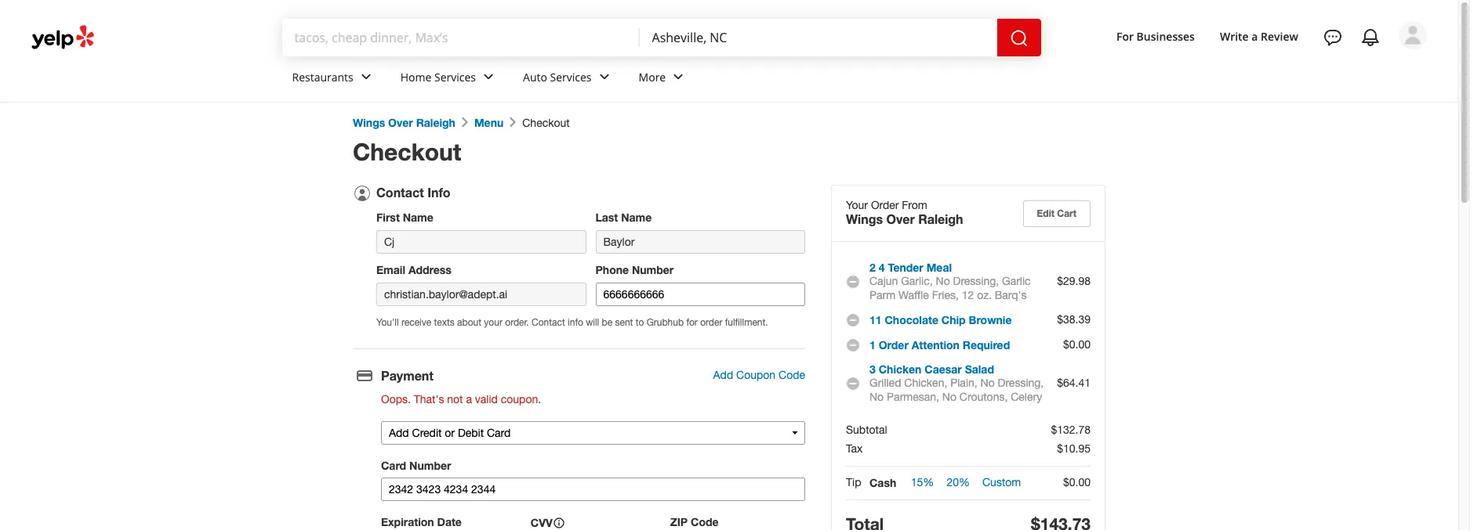 Task type: locate. For each thing, give the bounding box(es) containing it.
payment
[[381, 368, 434, 383]]

($1.49),
[[903, 405, 939, 418]]

fries,
[[932, 289, 959, 302]]

1 24 chevron down v2 image from the left
[[357, 68, 375, 87]]

no down the "meal"
[[936, 275, 950, 288]]

code
[[779, 369, 805, 382], [691, 516, 719, 529]]

number right the phone
[[632, 263, 674, 276]]

last
[[595, 211, 618, 224]]

1 vertical spatial checkout
[[353, 138, 461, 166]]

1 services from the left
[[434, 69, 476, 84]]

home services
[[400, 69, 476, 84]]

to
[[636, 317, 644, 328]]

24 chevron down v2 image inside the more link
[[669, 68, 688, 87]]

0 horizontal spatial code
[[691, 516, 719, 529]]

wings over raleigh link
[[353, 116, 455, 129]]

20% button
[[947, 477, 970, 491]]

beer
[[896, 303, 919, 316]]

notifications image
[[1361, 28, 1380, 47]]

2 24 chevron down v2 image from the left
[[479, 68, 498, 87]]

number right the card
[[409, 460, 451, 473]]

Phone Number telephone field
[[595, 283, 805, 306]]

1 horizontal spatial a
[[1252, 29, 1258, 44]]

0 vertical spatial order
[[871, 199, 899, 212]]

1 vertical spatial number
[[409, 460, 451, 473]]

1 vertical spatial $0.00
[[1063, 477, 1091, 490]]

0 vertical spatial dressing,
[[953, 275, 999, 288]]

barq's
[[995, 289, 1027, 302]]

tip
[[846, 477, 861, 490]]

number
[[632, 263, 674, 276], [409, 460, 451, 473]]

1 vertical spatial contact
[[532, 317, 565, 328]]

messages image
[[1323, 28, 1342, 47]]

chicken
[[879, 363, 922, 376]]

1 vertical spatial raleigh
[[918, 212, 963, 227]]

0 horizontal spatial wings
[[353, 116, 385, 129]]

receive
[[401, 317, 431, 328]]

name right 'last'
[[621, 211, 652, 224]]

1 vertical spatial order
[[879, 339, 909, 352]]

1 horizontal spatial raleigh
[[918, 212, 963, 227]]

last name
[[595, 211, 652, 224]]

a right the write on the top
[[1252, 29, 1258, 44]]

restaurants
[[292, 69, 353, 84]]

name down "contact info"
[[403, 211, 433, 224]]

order inside "your order from wings over raleigh"
[[871, 199, 899, 212]]

1 name from the left
[[403, 211, 433, 224]]

businesses
[[1137, 29, 1195, 44]]

order for required
[[879, 339, 909, 352]]

24 chevron down v2 image
[[357, 68, 375, 87], [479, 68, 498, 87], [595, 68, 614, 87], [669, 68, 688, 87]]

sticks
[[869, 405, 900, 418]]

1 vertical spatial a
[[466, 394, 472, 406]]

24 chevron down v2 image up menu link at the left of page
[[479, 68, 498, 87]]

1 vertical spatial dressing,
[[998, 377, 1044, 390]]

over inside "your order from wings over raleigh"
[[886, 212, 915, 227]]

contact info
[[376, 185, 450, 200]]

24 chevron down v2 image for auto services
[[595, 68, 614, 87]]

over
[[388, 116, 413, 129], [886, 212, 915, 227]]

loaded
[[942, 405, 979, 418]]

dressing, up 12
[[953, 275, 999, 288]]

dressing, up celery
[[998, 377, 1044, 390]]

no
[[936, 275, 950, 288], [980, 377, 995, 390], [869, 391, 884, 404], [942, 391, 956, 404]]

checkout down auto
[[522, 116, 570, 129]]

0 horizontal spatial name
[[403, 211, 433, 224]]

over right your
[[886, 212, 915, 227]]

for businesses
[[1116, 29, 1195, 44]]

0 vertical spatial $0.00
[[1063, 339, 1091, 351]]

2
[[869, 261, 876, 274]]

add
[[713, 369, 733, 382]]

waffle down croutons,
[[982, 405, 1012, 418]]

first
[[376, 211, 400, 224]]

custom button
[[982, 477, 1021, 491]]

fries
[[1015, 405, 1039, 418]]

2 services from the left
[[550, 69, 592, 84]]

name
[[403, 211, 433, 224], [621, 211, 652, 224]]

0 horizontal spatial number
[[409, 460, 451, 473]]

subtotal
[[846, 425, 887, 437]]

services right home
[[434, 69, 476, 84]]

wings down restaurants link
[[353, 116, 385, 129]]

waffle
[[899, 289, 929, 302], [982, 405, 1012, 418]]

0 vertical spatial number
[[632, 263, 674, 276]]

24 chevron down v2 image right restaurants
[[357, 68, 375, 87]]

order right 1
[[879, 339, 909, 352]]

code right coupon
[[779, 369, 805, 382]]

0 horizontal spatial services
[[434, 69, 476, 84]]

you'll
[[376, 317, 399, 328]]

0 horizontal spatial raleigh
[[416, 116, 455, 129]]

contact left info
[[532, 317, 565, 328]]

1 horizontal spatial contact
[[532, 317, 565, 328]]

1
[[869, 339, 876, 352]]

1 vertical spatial code
[[691, 516, 719, 529]]

1 horizontal spatial services
[[550, 69, 592, 84]]

grilled
[[869, 377, 901, 390]]

0 vertical spatial checkout
[[522, 116, 570, 129]]

cajun
[[869, 275, 898, 288]]

0 vertical spatial over
[[388, 116, 413, 129]]

root
[[869, 303, 893, 316]]

croutons,
[[960, 391, 1008, 404]]

12
[[962, 289, 974, 302]]

name for first name
[[403, 211, 433, 224]]

dressing,
[[953, 275, 999, 288], [998, 377, 1044, 390]]

over down home
[[388, 116, 413, 129]]

24 chevron down v2 image for home services
[[479, 68, 498, 87]]

0 horizontal spatial contact
[[376, 185, 424, 200]]

order
[[871, 199, 899, 212], [879, 339, 909, 352]]

parmesan,
[[887, 391, 939, 404]]

$29.98
[[1057, 275, 1091, 288]]

card number input frame element
[[389, 483, 797, 497]]

24 chevron down v2 image inside restaurants link
[[357, 68, 375, 87]]

home services link
[[388, 56, 510, 102]]

salad
[[965, 363, 994, 376]]

home
[[400, 69, 432, 84]]

0 horizontal spatial checkout
[[353, 138, 461, 166]]

about
[[457, 317, 481, 328]]

services right auto
[[550, 69, 592, 84]]

15% button
[[911, 477, 934, 491]]

4 24 chevron down v2 image from the left
[[669, 68, 688, 87]]

more
[[639, 69, 666, 84]]

a
[[1252, 29, 1258, 44], [466, 394, 472, 406]]

0 vertical spatial waffle
[[899, 289, 929, 302]]

1 vertical spatial over
[[886, 212, 915, 227]]

First Name text field
[[376, 230, 586, 254]]

24 chevron down v2 image right auto services
[[595, 68, 614, 87]]

wings up 2
[[846, 212, 883, 227]]

oops. that's not a valid coupon.
[[381, 394, 541, 406]]

plain,
[[950, 377, 977, 390]]

1 horizontal spatial checkout
[[522, 116, 570, 129]]

$64.41
[[1057, 377, 1091, 390]]

checkout down wings over raleigh link
[[353, 138, 461, 166]]

auto services link
[[510, 56, 626, 102]]

0 horizontal spatial waffle
[[899, 289, 929, 302]]

a inside checkout region
[[466, 394, 472, 406]]

code right zip at the bottom left
[[691, 516, 719, 529]]

24 chevron down v2 image for more
[[669, 68, 688, 87]]

waffle inside 3 chicken caesar salad grilled chicken, plain, no dressing, no parmesan, no croutons, celery sticks ($1.49), loaded waffle fries ($6.99)
[[982, 405, 1012, 418]]

contact up first name
[[376, 185, 424, 200]]

name for last name
[[621, 211, 652, 224]]

order for wings
[[871, 199, 899, 212]]

0 vertical spatial code
[[779, 369, 805, 382]]

$0.00 down $38.39
[[1063, 339, 1091, 351]]

1 horizontal spatial over
[[886, 212, 915, 227]]

phone
[[595, 263, 629, 276]]

1 horizontal spatial waffle
[[982, 405, 1012, 418]]

card
[[381, 460, 406, 473]]

no up 'loaded'
[[942, 391, 956, 404]]

a right not
[[466, 394, 472, 406]]

zip
[[670, 516, 688, 529]]

for
[[1116, 29, 1134, 44]]

coupon.
[[501, 394, 541, 406]]

raleigh up the "meal"
[[918, 212, 963, 227]]

search image
[[1009, 29, 1028, 48], [1009, 29, 1028, 48]]

24 chevron down v2 image right more on the top of the page
[[669, 68, 688, 87]]

checkout inside region
[[353, 138, 461, 166]]

$132.78
[[1051, 425, 1091, 437]]

cash
[[869, 477, 896, 490]]

wings
[[353, 116, 385, 129], [846, 212, 883, 227]]

1 horizontal spatial wings
[[846, 212, 883, 227]]

24 chevron down v2 image inside "auto services" link
[[595, 68, 614, 87]]

1 vertical spatial waffle
[[982, 405, 1012, 418]]

24 chevron down v2 image inside home services link
[[479, 68, 498, 87]]

what is cvv? image
[[553, 518, 565, 530]]

3 24 chevron down v2 image from the left
[[595, 68, 614, 87]]

1 horizontal spatial number
[[632, 263, 674, 276]]

caesar
[[925, 363, 962, 376]]

more link
[[626, 56, 700, 102]]

oops.
[[381, 394, 411, 406]]

2 4 tender meal cajun garlic, no dressing, garlic parm waffle fries, 12 oz. barq's root beer
[[869, 261, 1031, 316]]

raleigh down home services link
[[416, 116, 455, 129]]

0 vertical spatial raleigh
[[416, 116, 455, 129]]

None search field
[[282, 19, 1060, 56]]

$0.00 down $10.95
[[1063, 477, 1091, 490]]

services for home services
[[434, 69, 476, 84]]

1 vertical spatial wings
[[846, 212, 883, 227]]

2 name from the left
[[621, 211, 652, 224]]

waffle down garlic,
[[899, 289, 929, 302]]

order right your
[[871, 199, 899, 212]]

1 horizontal spatial name
[[621, 211, 652, 224]]

4
[[879, 261, 885, 274]]

0 horizontal spatial a
[[466, 394, 472, 406]]



Task type: vqa. For each thing, say whether or not it's contained in the screenshot.
valid
yes



Task type: describe. For each thing, give the bounding box(es) containing it.
wings inside "your order from wings over raleigh"
[[846, 212, 883, 227]]

11 chocolate chip brownie
[[869, 314, 1012, 327]]

parm
[[869, 289, 896, 302]]

toggle menu image
[[1399, 21, 1427, 49]]

brownie
[[969, 314, 1012, 327]]

fulfillment.
[[725, 317, 768, 328]]

expiration date
[[381, 516, 462, 529]]

0 vertical spatial a
[[1252, 29, 1258, 44]]

celery
[[1011, 391, 1042, 404]]

edit cart button
[[1023, 200, 1091, 227]]

raleigh inside "your order from wings over raleigh"
[[918, 212, 963, 227]]

1 horizontal spatial code
[[779, 369, 805, 382]]

($6.99)
[[869, 419, 903, 432]]

0 vertical spatial wings
[[353, 116, 385, 129]]

tacos, cheap dinner, Max's text field
[[294, 29, 627, 46]]

no up croutons,
[[980, 377, 995, 390]]

3
[[869, 363, 876, 376]]

services for auto services
[[550, 69, 592, 84]]

your order from wings over raleigh
[[846, 199, 963, 227]]

address, neighborhood, city, state or zip text field
[[652, 29, 984, 46]]

dressing, inside 2 4 tender meal cajun garlic, no dressing, garlic parm waffle fries, 12 oz. barq's root beer
[[953, 275, 999, 288]]

will
[[586, 317, 599, 328]]

wings over raleigh
[[353, 116, 455, 129]]

cash button
[[869, 477, 896, 491]]

edit
[[1037, 207, 1054, 219]]

0 horizontal spatial over
[[388, 116, 413, 129]]

sent
[[615, 317, 633, 328]]

chocolate
[[885, 314, 938, 327]]

phone number
[[595, 263, 674, 276]]

your
[[846, 199, 868, 212]]

no up sticks
[[869, 391, 884, 404]]

card number
[[381, 460, 451, 473]]

no inside 2 4 tender meal cajun garlic, no dressing, garlic parm waffle fries, 12 oz. barq's root beer
[[936, 275, 950, 288]]

waffle inside 2 4 tender meal cajun garlic, no dressing, garlic parm waffle fries, 12 oz. barq's root beer
[[899, 289, 929, 302]]

  text field
[[294, 29, 627, 46]]

auto services
[[523, 69, 592, 84]]

expiration
[[381, 516, 434, 529]]

your
[[484, 317, 502, 328]]

first name
[[376, 211, 433, 224]]

Email Address email field
[[376, 283, 586, 306]]

be
[[602, 317, 612, 328]]

15%
[[911, 477, 934, 490]]

20%
[[947, 477, 970, 490]]

email address
[[376, 263, 451, 276]]

date
[[437, 516, 462, 529]]

attention
[[912, 339, 960, 352]]

number for phone number
[[632, 263, 674, 276]]

write
[[1220, 29, 1249, 44]]

dressing, inside 3 chicken caesar salad grilled chicken, plain, no dressing, no parmesan, no croutons, celery sticks ($1.49), loaded waffle fries ($6.99)
[[998, 377, 1044, 390]]

add coupon code
[[713, 369, 805, 382]]

11
[[869, 314, 882, 327]]

grubhub
[[647, 317, 684, 328]]

1 order attention required
[[869, 339, 1010, 352]]

that's
[[414, 394, 444, 406]]

garlic,
[[901, 275, 933, 288]]

zip code
[[670, 516, 719, 529]]

garlic
[[1002, 275, 1031, 288]]

from
[[902, 199, 927, 212]]

edit cart
[[1037, 207, 1076, 219]]

$38.39
[[1057, 314, 1091, 326]]

checkout region
[[348, 133, 1105, 531]]

chicken,
[[904, 377, 947, 390]]

messages image
[[1323, 28, 1342, 47]]

cvv
[[531, 517, 553, 530]]

  text field
[[652, 29, 984, 46]]

cart
[[1057, 207, 1076, 219]]

required
[[963, 339, 1010, 352]]

info
[[427, 185, 450, 200]]

email
[[376, 263, 405, 276]]

texts
[[434, 317, 455, 328]]

menu
[[474, 116, 504, 129]]

write a review
[[1220, 29, 1298, 44]]

auto
[[523, 69, 547, 84]]

24 chevron down v2 image for restaurants
[[357, 68, 375, 87]]

not
[[447, 394, 463, 406]]

you'll receive texts about your order. contact info will be sent to grubhub for order fulfillment.
[[376, 317, 768, 328]]

1 $0.00 from the top
[[1063, 339, 1091, 351]]

tender
[[888, 261, 923, 274]]

restaurants link
[[280, 56, 388, 102]]

review
[[1261, 29, 1298, 44]]

meal
[[926, 261, 952, 274]]

$10.95
[[1057, 443, 1091, 456]]

write a review link
[[1214, 22, 1305, 51]]

0 vertical spatial contact
[[376, 185, 424, 200]]

3 chicken caesar salad grilled chicken, plain, no dressing, no parmesan, no croutons, celery sticks ($1.49), loaded waffle fries ($6.99)
[[869, 363, 1044, 432]]

2 $0.00 from the top
[[1063, 477, 1091, 490]]

notifications image
[[1361, 28, 1380, 47]]

valid
[[475, 394, 498, 406]]

number for card number
[[409, 460, 451, 473]]

info
[[568, 317, 583, 328]]

for
[[686, 317, 698, 328]]

order
[[700, 317, 722, 328]]

Last Name text field
[[595, 230, 805, 254]]

custom
[[982, 477, 1021, 490]]



